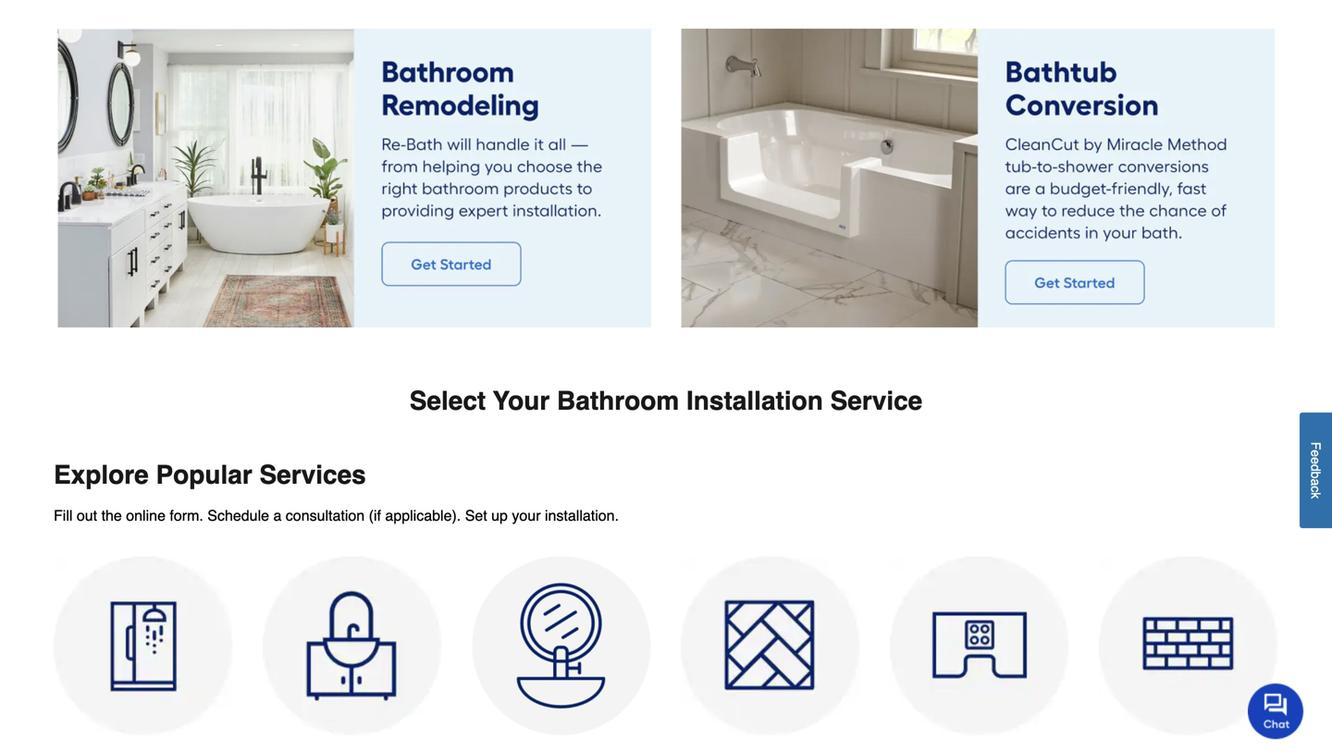 Task type: describe. For each thing, give the bounding box(es) containing it.
k
[[1309, 492, 1324, 499]]

c
[[1309, 486, 1324, 492]]

an icon of a floor tile. image
[[681, 557, 861, 736]]

consultation
[[286, 507, 365, 524]]

re-bath will handle it all, from helping you choose the right products to providing installation. image
[[57, 29, 651, 327]]

form.
[[170, 507, 203, 524]]

service
[[831, 387, 923, 416]]

services
[[260, 461, 366, 490]]

out
[[77, 507, 97, 524]]

(if
[[369, 507, 381, 524]]

bathroom
[[557, 387, 679, 416]]

installation.
[[545, 507, 619, 524]]

applicable).
[[385, 507, 461, 524]]

the
[[101, 507, 122, 524]]

fill out the online form. schedule a consultation (if applicable). set up your installation.
[[54, 507, 619, 524]]

up
[[492, 507, 508, 524]]

select
[[410, 387, 486, 416]]

an icon of a bath vanity with sink, faucet and mirror. image
[[263, 557, 442, 736]]

b
[[1309, 471, 1324, 479]]



Task type: locate. For each thing, give the bounding box(es) containing it.
d
[[1309, 464, 1324, 471]]

clean cut by miracle method tub-to-shower conversions reduce accidents and are economical and fast. image
[[681, 29, 1275, 327]]

a right schedule
[[273, 507, 282, 524]]

explore popular services
[[54, 461, 366, 490]]

0 horizontal spatial a
[[273, 507, 282, 524]]

e
[[1309, 450, 1324, 457], [1309, 457, 1324, 464]]

your
[[493, 387, 550, 416]]

e up d
[[1309, 450, 1324, 457]]

an icon of a countertop with a 4-burner cooktop. image
[[890, 557, 1070, 736]]

1 horizontal spatial a
[[1309, 479, 1324, 486]]

f
[[1309, 442, 1324, 450]]

an icon of a vessel sink with faucet and mirror. image
[[472, 557, 651, 736]]

a
[[1309, 479, 1324, 486], [273, 507, 282, 524]]

explore
[[54, 461, 149, 490]]

an icon of a shower door with shower head. image
[[54, 557, 233, 736]]

your
[[512, 507, 541, 524]]

1 vertical spatial a
[[273, 507, 282, 524]]

schedule
[[208, 507, 269, 524]]

popular
[[156, 461, 252, 490]]

set
[[465, 507, 487, 524]]

e up b
[[1309, 457, 1324, 464]]

f e e d b a c k button
[[1300, 413, 1333, 528]]

online
[[126, 507, 166, 524]]

a up the k
[[1309, 479, 1324, 486]]

f e e d b a c k
[[1309, 442, 1324, 499]]

chat invite button image
[[1248, 683, 1305, 739]]

installation
[[687, 387, 823, 416]]

fill
[[54, 507, 73, 524]]

0 vertical spatial a
[[1309, 479, 1324, 486]]

an icon of a backsplash. image
[[1099, 557, 1279, 736]]

1 e from the top
[[1309, 450, 1324, 457]]

2 e from the top
[[1309, 457, 1324, 464]]

select your bathroom installation service
[[410, 387, 923, 416]]

a inside button
[[1309, 479, 1324, 486]]



Task type: vqa. For each thing, say whether or not it's contained in the screenshot.
the c
yes



